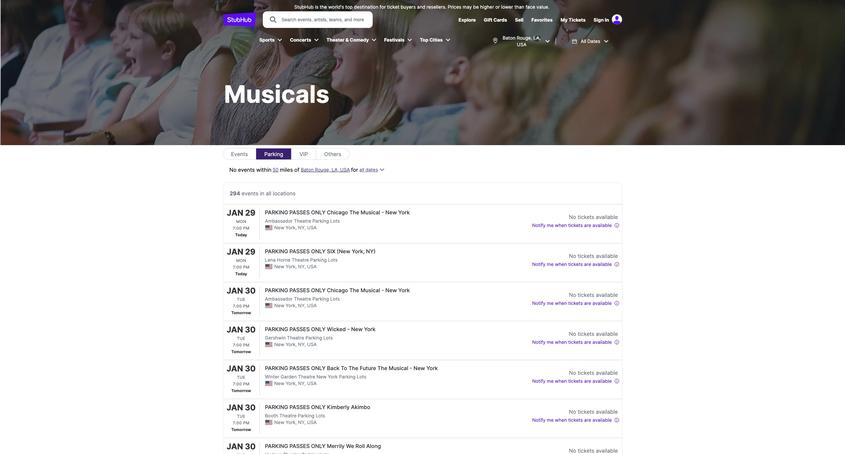 Task type: vqa. For each thing, say whether or not it's contained in the screenshot.
Your
no



Task type: locate. For each thing, give the bounding box(es) containing it.
0 horizontal spatial baton rouge, la, usa button
[[301, 167, 350, 173]]

3 tooltip image from the top
[[614, 379, 620, 384]]

parking
[[265, 209, 288, 216], [265, 248, 288, 255], [265, 287, 288, 294], [265, 326, 288, 333], [265, 365, 288, 372], [265, 404, 288, 411], [265, 443, 288, 450]]

lots down parking passes only wicked - new york
[[323, 335, 333, 341]]

new york, ny, usa up gershwin theatre parking lots
[[274, 303, 317, 309]]

3 notify me when tickets are available from the top
[[532, 301, 612, 306]]

parking up "winter"
[[265, 365, 288, 372]]

1 parking passes only chicago the musical - new york from the top
[[265, 209, 410, 216]]

parking up gershwin
[[265, 326, 288, 333]]

parking button
[[256, 148, 291, 160]]

new york, ny, usa
[[274, 225, 317, 231], [274, 264, 317, 270], [274, 303, 317, 309], [274, 342, 317, 348], [274, 381, 317, 387], [274, 420, 317, 426]]

4 me from the top
[[547, 340, 554, 345]]

theater
[[327, 37, 345, 43]]

ticket
[[387, 4, 400, 10]]

4 new york, ny, usa from the top
[[274, 342, 317, 348]]

merrily
[[327, 443, 345, 450]]

6 when from the top
[[555, 418, 567, 423]]

parking passes only chicago the musical - new york for jan 29
[[265, 209, 410, 216]]

winter garden theatre new york parking lots
[[265, 374, 366, 380]]

5 pm from the top
[[243, 382, 250, 387]]

1 ambassador from the top
[[265, 218, 293, 224]]

no for 3rd "notify me when tickets are available" button from the bottom of the page
[[569, 331, 576, 338]]

festivals link
[[381, 33, 407, 47]]

4 notify me when tickets are available button from the top
[[532, 338, 620, 346]]

1 no tickets available from the top
[[569, 214, 618, 221]]

1 horizontal spatial la,
[[534, 35, 541, 41]]

today for parking passes only chicago the musical - new york
[[235, 233, 247, 238]]

lots down future
[[357, 374, 366, 380]]

others button
[[316, 148, 350, 160]]

5 30 from the top
[[245, 442, 256, 452]]

today
[[235, 233, 247, 238], [235, 272, 247, 277]]

1 only from the top
[[311, 209, 326, 216]]

0 horizontal spatial rouge,
[[315, 167, 330, 173]]

new york, ny, usa down gershwin theatre parking lots
[[274, 342, 317, 348]]

2 new york, ny, usa from the top
[[274, 264, 317, 270]]

3 ny, from the top
[[298, 303, 306, 309]]

new york, ny, usa for 1st "notify me when tickets are available" button from the bottom of the page
[[274, 420, 317, 426]]

baton inside no events within 50 miles of baton rouge, la, usa
[[301, 167, 314, 173]]

theatre
[[294, 218, 311, 224], [292, 257, 309, 263], [294, 296, 311, 302], [287, 335, 304, 341], [298, 374, 315, 380], [279, 413, 297, 419]]

3 parking from the top
[[265, 287, 288, 294]]

50 button
[[272, 165, 280, 175]]

1 notify from the top
[[532, 223, 546, 228]]

1 29 from the top
[[245, 208, 256, 218]]

new york, ny, usa up "lena horne theatre parking lots"
[[274, 225, 317, 231]]

1 are from the top
[[584, 223, 591, 228]]

1 today from the top
[[235, 233, 247, 238]]

tooltip image
[[614, 301, 620, 306], [614, 340, 620, 345]]

6 parking from the top
[[265, 404, 288, 411]]

4 when from the top
[[555, 340, 567, 345]]

parking passes only merrily we roll along
[[265, 443, 381, 450]]

1 vertical spatial musical
[[361, 287, 380, 294]]

jan 30
[[227, 442, 256, 452]]

rouge, inside baton rouge, la, usa
[[517, 35, 532, 41]]

4 tue from the top
[[237, 414, 245, 419]]

booth
[[265, 413, 278, 419]]

jan 29 mon 7:00 pm today down the 294 on the left of page
[[227, 208, 256, 238]]

30
[[245, 286, 256, 296], [245, 325, 256, 335], [245, 364, 256, 374], [245, 403, 256, 413], [245, 442, 256, 452]]

1 7:00 from the top
[[233, 226, 242, 231]]

us national flag image for 30
[[265, 381, 272, 386]]

usa left for all dates in the left of the page
[[340, 167, 350, 173]]

2 ny, from the top
[[298, 264, 306, 270]]

usa up parking passes only six (new york, ny)
[[307, 225, 317, 231]]

parking down parking passes only six (new york, ny)
[[310, 257, 327, 263]]

to
[[341, 365, 347, 372]]

no tickets available for 5th "notify me when tickets are available" button from the bottom of the page
[[569, 253, 618, 260]]

lots for us national flag image associated with 1st "notify me when tickets are available" button from the bottom of the page
[[316, 413, 325, 419]]

lots up wicked
[[330, 296, 340, 302]]

4 no tickets available from the top
[[569, 331, 618, 338]]

winter
[[265, 374, 279, 380]]

2 mon from the top
[[236, 258, 246, 263]]

passes down locations
[[290, 209, 310, 216]]

no tickets available for third "notify me when tickets are available" button from the top of the page
[[569, 292, 618, 299]]

parking up lena on the bottom of the page
[[265, 248, 288, 255]]

0 vertical spatial jan 29 mon 7:00 pm today
[[227, 208, 256, 238]]

notify me when tickets are available for 1st "notify me when tickets are available" button from the bottom of the page
[[532, 418, 612, 423]]

6 notify me when tickets are available from the top
[[532, 418, 612, 423]]

parking passes only chicago the musical - new york
[[265, 209, 410, 216], [265, 287, 410, 294]]

0 vertical spatial ambassador
[[265, 218, 293, 224]]

new york, ny, usa down booth theatre parking lots
[[274, 420, 317, 426]]

3 tomorrow from the top
[[231, 389, 251, 394]]

are for fourth tooltip image
[[584, 418, 591, 423]]

stubhub
[[294, 4, 314, 10]]

0 horizontal spatial all
[[266, 190, 271, 197]]

mon left lena on the bottom of the page
[[236, 258, 246, 263]]

4 passes from the top
[[290, 326, 310, 333]]

or
[[496, 4, 500, 10]]

0 vertical spatial baton rouge, la, usa button
[[489, 31, 553, 52]]

1 horizontal spatial baton
[[503, 35, 516, 41]]

york, up horne
[[286, 225, 297, 231]]

than
[[515, 4, 524, 10]]

2 no tickets available from the top
[[569, 253, 618, 260]]

york, for sixth "notify me when tickets are available" button from the bottom of the page
[[286, 225, 297, 231]]

passes up "lena horne theatre parking lots"
[[290, 248, 310, 255]]

usa for third "notify me when tickets are available" button from the top of the page
[[307, 303, 317, 309]]

1 tooltip image from the top
[[614, 223, 620, 228]]

1 vertical spatial baton
[[301, 167, 314, 173]]

ny, up parking passes only six (new york, ny)
[[298, 225, 306, 231]]

5 7:00 from the top
[[233, 382, 242, 387]]

ny, down gershwin theatre parking lots
[[298, 342, 306, 348]]

events left "in" at top
[[242, 190, 259, 197]]

lots for sixth "notify me when tickets are available" button from the bottom of the page's us national flag image
[[330, 218, 340, 224]]

parking up 50
[[264, 151, 283, 157]]

1 horizontal spatial baton rouge, la, usa button
[[489, 31, 553, 52]]

tue
[[237, 297, 245, 302], [237, 336, 245, 341], [237, 375, 245, 380], [237, 414, 245, 419]]

passes up gershwin theatre parking lots
[[290, 326, 310, 333]]

2 tue from the top
[[237, 336, 245, 341]]

me for 3rd "notify me when tickets are available" button from the bottom of the page
[[547, 340, 554, 345]]

ambassador for 30
[[265, 296, 293, 302]]

new
[[386, 209, 397, 216], [274, 225, 284, 231], [274, 264, 284, 270], [386, 287, 397, 294], [274, 303, 284, 309], [351, 326, 363, 333], [274, 342, 284, 348], [414, 365, 425, 372], [317, 374, 327, 380], [274, 381, 284, 387], [274, 420, 284, 426]]

new york, ny, usa down garden
[[274, 381, 317, 387]]

1 vertical spatial ambassador
[[265, 296, 293, 302]]

1 vertical spatial la,
[[332, 167, 339, 173]]

stubhub image
[[223, 11, 256, 28]]

0 horizontal spatial la,
[[332, 167, 339, 173]]

passes down "lena horne theatre parking lots"
[[290, 287, 310, 294]]

when for 2nd "notify me when tickets are available" button from the bottom of the page
[[555, 379, 567, 384]]

musical
[[361, 209, 380, 216], [361, 287, 380, 294], [389, 365, 408, 372]]

my
[[561, 17, 568, 23]]

baton rouge, la, usa button down sell
[[489, 31, 553, 52]]

are for tooltip image for ny)
[[584, 262, 591, 267]]

4 tooltip image from the top
[[614, 418, 620, 423]]

tomorrow for parking passes only kimberly akimbo
[[231, 428, 251, 433]]

when for 5th "notify me when tickets are available" button from the bottom of the page
[[555, 262, 567, 267]]

4 tomorrow from the top
[[231, 428, 251, 433]]

2 vertical spatial musical
[[389, 365, 408, 372]]

no for 1st "notify me when tickets are available" button from the bottom of the page
[[569, 409, 576, 416]]

5 are from the top
[[584, 379, 591, 384]]

1 vertical spatial today
[[235, 272, 247, 277]]

usa up parking passes only wicked - new york
[[307, 303, 317, 309]]

passes down booth theatre parking lots
[[290, 443, 310, 450]]

0 horizontal spatial baton
[[301, 167, 314, 173]]

top cities
[[420, 37, 443, 43]]

us national flag image down lena on the bottom of the page
[[265, 264, 272, 270]]

lots down parking passes only kimberly akimbo
[[316, 413, 325, 419]]

6 pm from the top
[[243, 421, 250, 426]]

ny, for sixth "notify me when tickets are available" button from the bottom of the page
[[298, 225, 306, 231]]

1 notify me when tickets are available from the top
[[532, 223, 612, 228]]

parking down parking passes only wicked - new york
[[306, 335, 322, 341]]

1 tooltip image from the top
[[614, 301, 620, 306]]

jan for 1st "notify me when tickets are available" button from the bottom of the page
[[227, 403, 243, 413]]

baton rouge, la, usa button down others
[[301, 167, 350, 173]]

only for 1st "notify me when tickets are available" button from the bottom of the page
[[311, 404, 326, 411]]

events
[[231, 151, 248, 157]]

notify for 3rd "notify me when tickets are available" button from the bottom of the page
[[532, 340, 546, 345]]

tooltip image for -
[[614, 223, 620, 228]]

for left dates
[[351, 167, 358, 173]]

2 only from the top
[[311, 248, 326, 255]]

baton rouge, la, usa button
[[489, 31, 553, 52], [301, 167, 350, 173]]

1 vertical spatial mon
[[236, 258, 246, 263]]

passes up garden
[[290, 365, 310, 372]]

ny, down winter garden theatre new york parking lots
[[298, 381, 306, 387]]

all dates
[[581, 38, 600, 44]]

mon down the 294 on the left of page
[[236, 219, 246, 224]]

tomorrow for parking passes only back to the future the musical - new york
[[231, 389, 251, 394]]

ny)
[[366, 248, 376, 255]]

rouge, down sell link
[[517, 35, 532, 41]]

3 jan 30 tue 7:00 pm tomorrow from the top
[[227, 364, 256, 394]]

theatre for 1st "notify me when tickets are available" button from the bottom of the page
[[279, 413, 297, 419]]

5 when from the top
[[555, 379, 567, 384]]

3 tue from the top
[[237, 375, 245, 380]]

2 29 from the top
[[245, 247, 256, 257]]

0 vertical spatial tooltip image
[[614, 301, 620, 306]]

us national flag image up lena on the bottom of the page
[[265, 225, 272, 231]]

when
[[555, 223, 567, 228], [555, 262, 567, 267], [555, 301, 567, 306], [555, 340, 567, 345], [555, 379, 567, 384], [555, 418, 567, 423]]

mon
[[236, 219, 246, 224], [236, 258, 246, 263]]

1 vertical spatial for
[[351, 167, 358, 173]]

us national flag image down "winter"
[[265, 381, 272, 386]]

miles
[[280, 167, 293, 173]]

parking passes only back to the future the musical - new york
[[265, 365, 438, 372]]

4 notify from the top
[[532, 340, 546, 345]]

6 are from the top
[[584, 418, 591, 423]]

available
[[596, 214, 618, 221], [593, 223, 612, 228], [596, 253, 618, 260], [593, 262, 612, 267], [596, 292, 618, 299], [593, 301, 612, 306], [596, 331, 618, 338], [593, 340, 612, 345], [596, 370, 618, 377], [593, 379, 612, 384], [596, 409, 618, 416], [593, 418, 612, 423]]

us national flag image down booth
[[265, 420, 272, 425]]

ny, for 2nd "notify me when tickets are available" button from the bottom of the page
[[298, 381, 306, 387]]

usa down sell
[[517, 42, 527, 47]]

york, up gershwin theatre parking lots
[[286, 303, 297, 309]]

parking up booth
[[265, 404, 288, 411]]

new york, ny, usa down "lena horne theatre parking lots"
[[274, 264, 317, 270]]

5 no tickets available from the top
[[569, 370, 618, 377]]

0 vertical spatial all
[[360, 167, 364, 173]]

rouge, inside no events within 50 miles of baton rouge, la, usa
[[315, 167, 330, 173]]

4 us national flag image from the top
[[265, 420, 272, 425]]

us national flag image down gershwin
[[265, 342, 272, 347]]

ny,
[[298, 225, 306, 231], [298, 264, 306, 270], [298, 303, 306, 309], [298, 342, 306, 348], [298, 381, 306, 387], [298, 420, 306, 426]]

usa down parking passes only kimberly akimbo
[[307, 420, 317, 426]]

la, down others button at the top left of page
[[332, 167, 339, 173]]

us national flag image up gershwin
[[265, 303, 272, 309]]

2 notify me when tickets are available button from the top
[[532, 260, 620, 268]]

comedy
[[350, 37, 369, 43]]

jan 29 mon 7:00 pm today for parking passes only chicago the musical - new york
[[227, 208, 256, 238]]

1 ny, from the top
[[298, 225, 306, 231]]

1 vertical spatial events
[[242, 190, 259, 197]]

2 notify from the top
[[532, 262, 546, 267]]

3 7:00 from the top
[[233, 304, 242, 309]]

passes up booth theatre parking lots
[[290, 404, 310, 411]]

0 vertical spatial rouge,
[[517, 35, 532, 41]]

york, down booth theatre parking lots
[[286, 420, 297, 426]]

no for 5th "notify me when tickets are available" button from the bottom of the page
[[569, 253, 576, 260]]

2 jan 29 mon 7:00 pm today from the top
[[227, 247, 256, 277]]

ny, down "lena horne theatre parking lots"
[[298, 264, 306, 270]]

us national flag image
[[265, 264, 272, 270], [265, 381, 272, 386]]

tooltip image
[[614, 223, 620, 228], [614, 262, 620, 267], [614, 379, 620, 384], [614, 418, 620, 423]]

jan 29 mon 7:00 pm today for parking passes only six (new york, ny)
[[227, 247, 256, 277]]

pm for sixth "notify me when tickets are available" button from the bottom of the page's us national flag image
[[243, 226, 250, 231]]

tomorrow
[[231, 311, 251, 316], [231, 350, 251, 355], [231, 389, 251, 394], [231, 428, 251, 433]]

6 7:00 from the top
[[233, 421, 242, 426]]

6 no tickets available from the top
[[569, 409, 618, 416]]

gift cards
[[484, 17, 507, 23]]

4 notify me when tickets are available from the top
[[532, 340, 612, 345]]

me
[[547, 223, 554, 228], [547, 262, 554, 267], [547, 301, 554, 306], [547, 340, 554, 345], [547, 379, 554, 384], [547, 418, 554, 423]]

baton inside baton rouge, la, usa
[[503, 35, 516, 41]]

0 vertical spatial musical
[[361, 209, 380, 216]]

rouge, down others button at the top left of page
[[315, 167, 330, 173]]

ny, down booth theatre parking lots
[[298, 420, 306, 426]]

2 chicago from the top
[[327, 287, 348, 294]]

events for in
[[242, 190, 259, 197]]

usa for sixth "notify me when tickets are available" button from the bottom of the page
[[307, 225, 317, 231]]

me for sixth "notify me when tickets are available" button from the bottom of the page
[[547, 223, 554, 228]]

jan
[[227, 208, 243, 218], [227, 247, 243, 257], [227, 286, 243, 296], [227, 325, 243, 335], [227, 364, 243, 374], [227, 403, 243, 413], [227, 442, 243, 452]]

only
[[311, 209, 326, 216], [311, 248, 326, 255], [311, 287, 326, 294], [311, 326, 326, 333], [311, 365, 326, 372], [311, 404, 326, 411], [311, 443, 326, 450]]

tue for parking passes only back to the future the musical - new york
[[237, 375, 245, 380]]

3 no tickets available from the top
[[569, 292, 618, 299]]

1 me from the top
[[547, 223, 554, 228]]

1 vertical spatial jan 29 mon 7:00 pm today
[[227, 247, 256, 277]]

tue for parking passes only kimberly akimbo
[[237, 414, 245, 419]]

-
[[382, 209, 384, 216], [382, 287, 384, 294], [347, 326, 350, 333], [410, 365, 412, 372]]

parking up parking passes only wicked - new york
[[313, 296, 329, 302]]

3 notify from the top
[[532, 301, 546, 306]]

1 vertical spatial 29
[[245, 247, 256, 257]]

3 when from the top
[[555, 301, 567, 306]]

pm for 3rd "notify me when tickets are available" button from the bottom of the page us national flag image
[[243, 343, 250, 348]]

6 only from the top
[[311, 404, 326, 411]]

2 when from the top
[[555, 262, 567, 267]]

5 parking from the top
[[265, 365, 288, 372]]

we
[[346, 443, 354, 450]]

usa down gershwin theatre parking lots
[[307, 342, 317, 348]]

resellers.
[[427, 4, 447, 10]]

1 vertical spatial us national flag image
[[265, 381, 272, 386]]

gift
[[484, 17, 493, 23]]

usa for 1st "notify me when tickets are available" button from the bottom of the page
[[307, 420, 317, 426]]

york
[[398, 209, 410, 216], [398, 287, 410, 294], [364, 326, 376, 333], [427, 365, 438, 372], [328, 374, 338, 380]]

2 parking from the top
[[265, 248, 288, 255]]

usa
[[517, 42, 527, 47], [340, 167, 350, 173], [307, 225, 317, 231], [307, 264, 317, 270], [307, 303, 317, 309], [307, 342, 317, 348], [307, 381, 317, 387], [307, 420, 317, 426]]

parking down locations
[[265, 209, 288, 216]]

tooltip image for parking passes only chicago the musical - new york
[[614, 301, 620, 306]]

me for 5th "notify me when tickets are available" button from the bottom of the page
[[547, 262, 554, 267]]

for
[[380, 4, 386, 10], [351, 167, 358, 173]]

2 us national flag image from the top
[[265, 381, 272, 386]]

1 vertical spatial rouge,
[[315, 167, 330, 173]]

3 me from the top
[[547, 301, 554, 306]]

29 for parking passes only chicago the musical - new york
[[245, 208, 256, 218]]

1 jan 29 mon 7:00 pm today from the top
[[227, 208, 256, 238]]

2 today from the top
[[235, 272, 247, 277]]

us national flag image for 3rd "notify me when tickets are available" button from the bottom of the page
[[265, 342, 272, 347]]

2 notify me when tickets are available from the top
[[532, 262, 612, 267]]

york, for third "notify me when tickets are available" button from the top of the page
[[286, 303, 297, 309]]

1 30 from the top
[[245, 286, 256, 296]]

1 horizontal spatial for
[[380, 4, 386, 10]]

jan 30 tue 7:00 pm tomorrow
[[227, 286, 256, 316], [227, 325, 256, 355], [227, 364, 256, 394], [227, 403, 256, 433]]

0 vertical spatial chicago
[[327, 209, 348, 216]]

notify me when tickets are available for third "notify me when tickets are available" button from the top of the page
[[532, 301, 612, 306]]

us national flag image for sixth "notify me when tickets are available" button from the bottom of the page
[[265, 225, 272, 231]]

4 ny, from the top
[[298, 342, 306, 348]]

only for 2nd "notify me when tickets are available" button from the bottom of the page
[[311, 365, 326, 372]]

1 mon from the top
[[236, 219, 246, 224]]

1 pm from the top
[[243, 226, 250, 231]]

0 vertical spatial la,
[[534, 35, 541, 41]]

notify me when tickets are available for 5th "notify me when tickets are available" button from the bottom of the page
[[532, 262, 612, 267]]

parking for third "notify me when tickets are available" button from the top of the page
[[265, 287, 288, 294]]

notify me when tickets are available for 2nd "notify me when tickets are available" button from the bottom of the page
[[532, 379, 612, 384]]

usa down winter garden theatre new york parking lots
[[307, 381, 317, 387]]

york, for 2nd "notify me when tickets are available" button from the bottom of the page
[[286, 381, 297, 387]]

2 tooltip image from the top
[[614, 340, 620, 345]]

passes for 5th "notify me when tickets are available" button from the bottom of the page
[[290, 248, 310, 255]]

1 us national flag image from the top
[[265, 264, 272, 270]]

parking passes only six (new york, ny)
[[265, 248, 376, 255]]

is
[[315, 4, 319, 10]]

my tickets
[[561, 17, 586, 23]]

notify me when tickets are available button
[[532, 221, 620, 229], [532, 260, 620, 268], [532, 299, 620, 307], [532, 338, 620, 346], [532, 377, 620, 385], [532, 416, 620, 424]]

4 only from the top
[[311, 326, 326, 333]]

3 pm from the top
[[243, 304, 250, 309]]

7:00 for third "notify me when tickets are available" button from the top of the page
[[233, 304, 242, 309]]

1 new york, ny, usa from the top
[[274, 225, 317, 231]]

passes for sixth "notify me when tickets are available" button from the bottom of the page
[[290, 209, 310, 216]]

sell
[[515, 17, 524, 23]]

0 vertical spatial today
[[235, 233, 247, 238]]

for left ticket
[[380, 4, 386, 10]]

2 jan 30 tue 7:00 pm tomorrow from the top
[[227, 325, 256, 355]]

2 passes from the top
[[290, 248, 310, 255]]

4 pm from the top
[[243, 343, 250, 348]]

6 new york, ny, usa from the top
[[274, 420, 317, 426]]

1 vertical spatial chicago
[[327, 287, 348, 294]]

5 notify me when tickets are available from the top
[[532, 379, 612, 384]]

york, down horne
[[286, 264, 297, 270]]

2 tooltip image from the top
[[614, 262, 620, 267]]

today for parking passes only six (new york, ny)
[[235, 272, 247, 277]]

tue for parking passes only wicked - new york
[[237, 336, 245, 341]]

2 ambassador theatre parking lots from the top
[[265, 296, 340, 302]]

events
[[238, 167, 255, 173], [242, 190, 259, 197]]

parking down lena on the bottom of the page
[[265, 287, 288, 294]]

1 ambassador theatre parking lots from the top
[[265, 218, 340, 224]]

parking down parking passes only kimberly akimbo
[[298, 413, 315, 419]]

lots for third "notify me when tickets are available" button from the top of the page us national flag image
[[330, 296, 340, 302]]

baton
[[503, 35, 516, 41], [301, 167, 314, 173]]

5 me from the top
[[547, 379, 554, 384]]

1 vertical spatial parking passes only chicago the musical - new york
[[265, 287, 410, 294]]

us national flag image
[[265, 225, 272, 231], [265, 303, 272, 309], [265, 342, 272, 347], [265, 420, 272, 425]]

world's
[[328, 4, 344, 10]]

notify
[[532, 223, 546, 228], [532, 262, 546, 267], [532, 301, 546, 306], [532, 340, 546, 345], [532, 379, 546, 384], [532, 418, 546, 423]]

notify for 2nd "notify me when tickets are available" button from the bottom of the page
[[532, 379, 546, 384]]

no tickets available for 2nd "notify me when tickets are available" button from the bottom of the page
[[569, 370, 618, 377]]

me for 1st "notify me when tickets are available" button from the bottom of the page
[[547, 418, 554, 423]]

1 vertical spatial tooltip image
[[614, 340, 620, 345]]

0 vertical spatial us national flag image
[[265, 264, 272, 270]]

0 vertical spatial baton
[[503, 35, 516, 41]]

events down events
[[238, 167, 255, 173]]

lots up "six"
[[330, 218, 340, 224]]

new york, ny, usa for third "notify me when tickets are available" button from the top of the page
[[274, 303, 317, 309]]

1 vertical spatial ambassador theatre parking lots
[[265, 296, 340, 302]]

0 vertical spatial 29
[[245, 208, 256, 218]]

york, for 3rd "notify me when tickets are available" button from the bottom of the page
[[286, 342, 297, 348]]

6 me from the top
[[547, 418, 554, 423]]

ambassador theatre parking lots
[[265, 218, 340, 224], [265, 296, 340, 302]]

notify me when tickets are available for sixth "notify me when tickets are available" button from the bottom of the page
[[532, 223, 612, 228]]

all left dates
[[360, 167, 364, 173]]

4 30 from the top
[[245, 403, 256, 413]]

ny, up parking passes only wicked - new york
[[298, 303, 306, 309]]

new york, ny, usa for sixth "notify me when tickets are available" button from the bottom of the page
[[274, 225, 317, 231]]

york, down gershwin theatre parking lots
[[286, 342, 297, 348]]

2 us national flag image from the top
[[265, 303, 272, 309]]

ny, for 5th "notify me when tickets are available" button from the bottom of the page
[[298, 264, 306, 270]]

new york, ny, usa for 5th "notify me when tickets are available" button from the bottom of the page
[[274, 264, 317, 270]]

may
[[463, 4, 472, 10]]

0 vertical spatial events
[[238, 167, 255, 173]]

york, for 1st "notify me when tickets are available" button from the bottom of the page
[[286, 420, 297, 426]]

4 jan 30 tue 7:00 pm tomorrow from the top
[[227, 403, 256, 433]]

1 horizontal spatial all
[[360, 167, 364, 173]]

baton right of
[[301, 167, 314, 173]]

1 jan 30 tue 7:00 pm tomorrow from the top
[[227, 286, 256, 316]]

6 notify from the top
[[532, 418, 546, 423]]

baton down cards
[[503, 35, 516, 41]]

0 vertical spatial parking passes only chicago the musical - new york
[[265, 209, 410, 216]]

sell link
[[515, 17, 524, 23]]

all right "in" at top
[[266, 190, 271, 197]]

1 horizontal spatial rouge,
[[517, 35, 532, 41]]

jan 29 mon 7:00 pm today left lena on the bottom of the page
[[227, 247, 256, 277]]

gershwin theatre parking lots
[[265, 335, 333, 341]]

0 vertical spatial mon
[[236, 219, 246, 224]]

usa down "lena horne theatre parking lots"
[[307, 264, 317, 270]]

york, down garden
[[286, 381, 297, 387]]

&
[[346, 37, 349, 43]]

0 vertical spatial ambassador theatre parking lots
[[265, 218, 340, 224]]

parking down booth
[[265, 443, 288, 450]]

cards
[[494, 17, 507, 23]]

la, down favorites
[[534, 35, 541, 41]]

musical for jan 30
[[361, 287, 380, 294]]

30 for parking passes only back to the future the musical - new york
[[245, 364, 256, 374]]

3 new york, ny, usa from the top
[[274, 303, 317, 309]]

prices
[[448, 4, 462, 10]]

3 are from the top
[[584, 301, 591, 306]]



Task type: describe. For each thing, give the bounding box(es) containing it.
top cities link
[[417, 33, 446, 47]]

dates
[[588, 38, 600, 44]]

sports
[[259, 37, 275, 43]]

explore
[[459, 17, 476, 23]]

buyers
[[401, 4, 416, 10]]

roll
[[356, 443, 365, 450]]

30 for parking passes only kimberly akimbo
[[245, 403, 256, 413]]

theatre for sixth "notify me when tickets are available" button from the bottom of the page
[[294, 218, 311, 224]]

all
[[581, 38, 586, 44]]

future
[[360, 365, 376, 372]]

jan for 3rd "notify me when tickets are available" button from the bottom of the page
[[227, 325, 243, 335]]

parking passes only kimberly akimbo
[[265, 404, 370, 411]]

in
[[605, 17, 609, 23]]

7:00 for sixth "notify me when tickets are available" button from the bottom of the page
[[233, 226, 242, 231]]

passes for 3rd "notify me when tickets are available" button from the bottom of the page
[[290, 326, 310, 333]]

gift cards link
[[484, 17, 507, 23]]

usa inside no events within 50 miles of baton rouge, la, usa
[[340, 167, 350, 173]]

jan 30 tue 7:00 pm tomorrow for parking passes only back to the future the musical - new york
[[227, 364, 256, 394]]

chicago for jan 29
[[327, 209, 348, 216]]

top
[[420, 37, 429, 43]]

be
[[473, 4, 479, 10]]

others
[[324, 151, 341, 157]]

when for 1st "notify me when tickets are available" button from the bottom of the page
[[555, 418, 567, 423]]

lots down "six"
[[328, 257, 338, 263]]

in
[[260, 190, 264, 197]]

lower
[[501, 4, 513, 10]]

musical for jan 29
[[361, 209, 380, 216]]

ny, for third "notify me when tickets are available" button from the top of the page
[[298, 303, 306, 309]]

jan 30 tue 7:00 pm tomorrow for parking passes only chicago the musical - new york
[[227, 286, 256, 316]]

when for sixth "notify me when tickets are available" button from the bottom of the page
[[555, 223, 567, 228]]

value.
[[537, 4, 550, 10]]

294
[[230, 190, 240, 197]]

29 for parking passes only six (new york, ny)
[[245, 247, 256, 257]]

0 horizontal spatial for
[[351, 167, 358, 173]]

lots for 3rd "notify me when tickets are available" button from the bottom of the page us national flag image
[[323, 335, 333, 341]]

booth theatre parking lots
[[265, 413, 325, 419]]

usa inside baton rouge, la, usa
[[517, 42, 527, 47]]

30 for parking passes only wicked - new york
[[245, 325, 256, 335]]

1 notify me when tickets are available button from the top
[[532, 221, 620, 229]]

no events within 50 miles of baton rouge, la, usa
[[229, 167, 350, 173]]

concerts link
[[287, 33, 314, 47]]

parking inside "button"
[[264, 151, 283, 157]]

passes for 1st "notify me when tickets are available" button from the bottom of the page
[[290, 404, 310, 411]]

events for within
[[238, 167, 255, 173]]

theatre for third "notify me when tickets are available" button from the top of the page
[[294, 296, 311, 302]]

us national flag image for 1st "notify me when tickets are available" button from the bottom of the page
[[265, 420, 272, 425]]

notify me when tickets are available for 3rd "notify me when tickets are available" button from the bottom of the page
[[532, 340, 612, 345]]

when for third "notify me when tickets are available" button from the top of the page
[[555, 301, 567, 306]]

york, left ny)
[[352, 248, 365, 255]]

musicals
[[224, 79, 330, 108]]

Search events, artists, teams, and more field
[[281, 16, 366, 23]]

7 parking from the top
[[265, 443, 288, 450]]

50
[[273, 167, 279, 173]]

tooltip image for ny)
[[614, 262, 620, 267]]

of
[[294, 167, 300, 173]]

along
[[366, 443, 381, 450]]

all inside for all dates
[[360, 167, 364, 173]]

no for third "notify me when tickets are available" button from the top of the page
[[569, 292, 576, 299]]

7 passes from the top
[[290, 443, 310, 450]]

and
[[417, 4, 425, 10]]

la, inside baton rouge, la, usa
[[534, 35, 541, 41]]

dates
[[366, 167, 378, 173]]

(new
[[337, 248, 350, 255]]

my tickets link
[[561, 17, 586, 23]]

la, inside no events within 50 miles of baton rouge, la, usa
[[332, 167, 339, 173]]

sports link
[[256, 33, 277, 47]]

wicked
[[327, 326, 346, 333]]

explore link
[[459, 17, 476, 23]]

for all dates
[[351, 167, 378, 173]]

jan for 5th "notify me when tickets are available" button from the bottom of the page
[[227, 247, 243, 257]]

jan for 2nd "notify me when tickets are available" button from the bottom of the page
[[227, 364, 243, 374]]

destination
[[354, 4, 379, 10]]

locations
[[273, 190, 296, 197]]

us national flag image for 29
[[265, 264, 272, 270]]

ny, for 1st "notify me when tickets are available" button from the bottom of the page
[[298, 420, 306, 426]]

sign
[[594, 17, 604, 23]]

back
[[327, 365, 340, 372]]

mon for parking passes only chicago the musical - new york
[[236, 219, 246, 224]]

no tickets available for 1st "notify me when tickets are available" button from the bottom of the page
[[569, 409, 618, 416]]

top
[[345, 4, 353, 10]]

passes for 2nd "notify me when tickets are available" button from the bottom of the page
[[290, 365, 310, 372]]

30 for parking passes only chicago the musical - new york
[[245, 286, 256, 296]]

5 notify me when tickets are available button from the top
[[532, 377, 620, 385]]

jan 30 tue 7:00 pm tomorrow for parking passes only wicked - new york
[[227, 325, 256, 355]]

7:00 for 1st "notify me when tickets are available" button from the bottom of the page
[[233, 421, 242, 426]]

parking passes only wicked - new york
[[265, 326, 376, 333]]

1 vertical spatial baton rouge, la, usa button
[[301, 167, 350, 173]]

jan for third "notify me when tickets are available" button from the top of the page
[[227, 286, 243, 296]]

stubhub is the world's top destination for ticket buyers and resellers. prices may be higher or lower than face value.
[[294, 4, 550, 10]]

six
[[327, 248, 335, 255]]

sign in link
[[594, 17, 609, 23]]

usa for 3rd "notify me when tickets are available" button from the bottom of the page
[[307, 342, 317, 348]]

jan for sixth "notify me when tickets are available" button from the bottom of the page
[[227, 208, 243, 218]]

higher
[[480, 4, 494, 10]]

0 vertical spatial for
[[380, 4, 386, 10]]

tooltip image for parking passes only wicked - new york
[[614, 340, 620, 345]]

notify for sixth "notify me when tickets are available" button from the bottom of the page
[[532, 223, 546, 228]]

are for tooltip image corresponding to future
[[584, 379, 591, 384]]

lena
[[265, 257, 276, 263]]

no tickets available for sixth "notify me when tickets are available" button from the bottom of the page
[[569, 214, 618, 221]]

parking passes only chicago the musical - new york for jan 30
[[265, 287, 410, 294]]

are for tooltip image related to -
[[584, 223, 591, 228]]

new york, ny, usa for 2nd "notify me when tickets are available" button from the bottom of the page
[[274, 381, 317, 387]]

mon for parking passes only six (new york, ny)
[[236, 258, 246, 263]]

events button
[[223, 148, 256, 160]]

favorites
[[532, 17, 553, 23]]

horne
[[277, 257, 291, 263]]

parking for 5th "notify me when tickets are available" button from the bottom of the page
[[265, 248, 288, 255]]

no for sixth "notify me when tickets are available" button from the bottom of the page
[[569, 214, 576, 221]]

theater & comedy link
[[323, 33, 372, 47]]

only for third "notify me when tickets are available" button from the top of the page
[[311, 287, 326, 294]]

only for 3rd "notify me when tickets are available" button from the bottom of the page
[[311, 326, 326, 333]]

york, for 5th "notify me when tickets are available" button from the bottom of the page
[[286, 264, 297, 270]]

us national flag image for third "notify me when tickets are available" button from the top of the page
[[265, 303, 272, 309]]

are for tooltip icon corresponding to parking passes only wicked - new york
[[584, 340, 591, 345]]

concerts
[[290, 37, 311, 43]]

favorites link
[[532, 17, 553, 23]]

1 vertical spatial all
[[266, 190, 271, 197]]

parking for 1st "notify me when tickets are available" button from the bottom of the page
[[265, 404, 288, 411]]

within
[[256, 167, 272, 173]]

vip
[[300, 151, 308, 157]]

the
[[320, 4, 327, 10]]

new york, ny, usa for 3rd "notify me when tickets are available" button from the bottom of the page
[[274, 342, 317, 348]]

only for 5th "notify me when tickets are available" button from the bottom of the page
[[311, 248, 326, 255]]

kimberly
[[327, 404, 350, 411]]

face
[[526, 4, 535, 10]]

2 pm from the top
[[243, 265, 250, 270]]

6 notify me when tickets are available button from the top
[[532, 416, 620, 424]]

theatre for 3rd "notify me when tickets are available" button from the bottom of the page
[[287, 335, 304, 341]]

garden
[[281, 374, 297, 380]]

ambassador for 29
[[265, 218, 293, 224]]

parking down 'to'
[[339, 374, 356, 380]]

akimbo
[[351, 404, 370, 411]]

festivals
[[384, 37, 405, 43]]

theater & comedy
[[327, 37, 369, 43]]

3 notify me when tickets are available button from the top
[[532, 299, 620, 307]]

are for tooltip icon for parking passes only chicago the musical - new york
[[584, 301, 591, 306]]

baton rouge, la, usa
[[503, 35, 541, 47]]

parking up parking passes only six (new york, ny)
[[313, 218, 329, 224]]

cities
[[430, 37, 443, 43]]

tooltip image for future
[[614, 379, 620, 384]]

only for sixth "notify me when tickets are available" button from the bottom of the page
[[311, 209, 326, 216]]

me for 2nd "notify me when tickets are available" button from the bottom of the page
[[547, 379, 554, 384]]

tickets
[[569, 17, 586, 23]]

notify for 5th "notify me when tickets are available" button from the bottom of the page
[[532, 262, 546, 267]]

7 only from the top
[[311, 443, 326, 450]]

vip button
[[291, 148, 316, 160]]

7:00 for 5th "notify me when tickets are available" button from the bottom of the page
[[233, 265, 242, 270]]

gershwin
[[265, 335, 286, 341]]

lena horne theatre parking lots
[[265, 257, 338, 263]]

ny, for 3rd "notify me when tickets are available" button from the bottom of the page
[[298, 342, 306, 348]]



